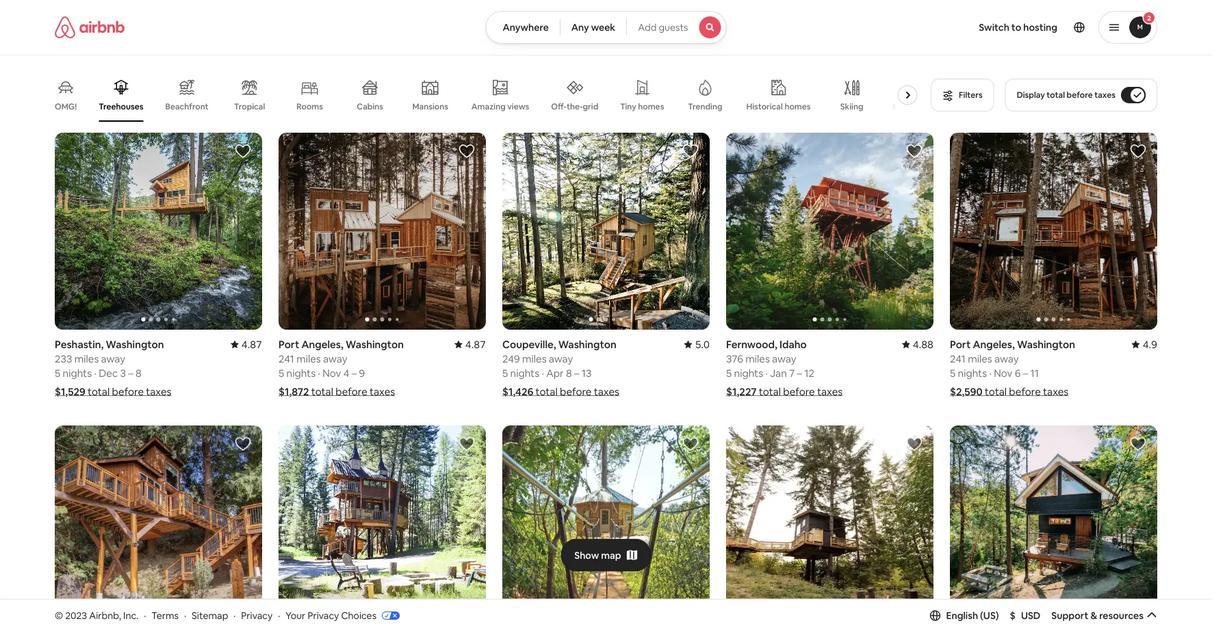 Task type: locate. For each thing, give the bounding box(es) containing it.
hosting
[[1024, 21, 1058, 34]]

support & resources
[[1052, 610, 1144, 622]]

0 horizontal spatial add to wishlist: port angeles, washington image
[[459, 143, 475, 160]]

total down dec at left
[[88, 385, 110, 398]]

4.87
[[241, 338, 262, 351], [465, 338, 486, 351]]

1 horizontal spatial 4.87
[[465, 338, 486, 351]]

nights up "$1,872"
[[287, 366, 316, 380]]

total inside port angeles, washington 241 miles away 5 nights · nov 6 – 11 $2,590 total before taxes
[[985, 385, 1007, 398]]

2 241 from the left
[[950, 352, 966, 365]]

away inside fernwood, idaho 376 miles away 5 nights · jan 7 – 12 $1,227 total before taxes
[[772, 352, 796, 365]]

port for port angeles, washington 241 miles away 5 nights · nov 4 – 9 $1,872 total before taxes
[[279, 338, 299, 351]]

8 right 3
[[135, 366, 141, 380]]

2 – from the left
[[352, 366, 357, 380]]

nights inside peshastin, washington 233 miles away 5 nights · dec 3 – 8 $1,529 total before taxes
[[63, 366, 92, 380]]

2 add to wishlist: port angeles, washington image from the left
[[1130, 143, 1147, 160]]

0 horizontal spatial 4.87
[[241, 338, 262, 351]]

241 up "$2,590"
[[950, 352, 966, 365]]

terms · sitemap · privacy ·
[[152, 610, 280, 622]]

2 8 from the left
[[566, 366, 572, 380]]

away inside coupeville, washington 249 miles away 5 nights · apr 8 – 13 $1,426 total before taxes
[[549, 352, 573, 365]]

angeles, up 4
[[302, 338, 344, 351]]

3
[[120, 366, 126, 380]]

port inside port angeles, washington 241 miles away 5 nights · nov 6 – 11 $2,590 total before taxes
[[950, 338, 971, 351]]

angeles, up '6'
[[973, 338, 1015, 351]]

4 miles from the left
[[746, 352, 770, 365]]

support
[[1052, 610, 1089, 622]]

any
[[571, 21, 589, 34]]

1 add to wishlist: port angeles, washington image from the left
[[459, 143, 475, 160]]

3 washington from the left
[[558, 338, 617, 351]]

angeles, inside port angeles, washington 241 miles away 5 nights · nov 4 – 9 $1,872 total before taxes
[[302, 338, 344, 351]]

nights up $1,426
[[510, 366, 539, 380]]

241 up "$1,872"
[[279, 352, 294, 365]]

3 miles from the left
[[522, 352, 547, 365]]

show map
[[575, 549, 621, 562]]

port right 4.87 out of 5 average rating image
[[279, 338, 299, 351]]

miles for 233
[[74, 352, 99, 365]]

nights inside fernwood, idaho 376 miles away 5 nights · jan 7 – 12 $1,227 total before taxes
[[734, 366, 763, 380]]

– right 3
[[128, 366, 133, 380]]

241 inside port angeles, washington 241 miles away 5 nights · nov 6 – 11 $2,590 total before taxes
[[950, 352, 966, 365]]

1 miles from the left
[[74, 352, 99, 365]]

taxes
[[1095, 90, 1116, 100], [146, 385, 171, 398], [370, 385, 395, 398], [594, 385, 619, 398], [817, 385, 843, 398], [1043, 385, 1069, 398]]

fernwood,
[[726, 338, 778, 351]]

choices
[[341, 610, 377, 622]]

1 4.87 from the left
[[241, 338, 262, 351]]

nights for 376
[[734, 366, 763, 380]]

13
[[582, 366, 592, 380]]

· left apr
[[542, 366, 544, 380]]

©
[[55, 610, 63, 622]]

nov inside port angeles, washington 241 miles away 5 nights · nov 6 – 11 $2,590 total before taxes
[[994, 366, 1013, 380]]

– inside coupeville, washington 249 miles away 5 nights · apr 8 – 13 $1,426 total before taxes
[[574, 366, 580, 380]]

away up jan
[[772, 352, 796, 365]]

1 horizontal spatial privacy
[[308, 610, 339, 622]]

3 5 from the left
[[502, 366, 508, 380]]

5 inside port angeles, washington 241 miles away 5 nights · nov 6 – 11 $2,590 total before taxes
[[950, 366, 956, 380]]

washington
[[106, 338, 164, 351], [346, 338, 404, 351], [558, 338, 617, 351], [1017, 338, 1075, 351]]

5 – from the left
[[1023, 366, 1028, 380]]

taxes inside fernwood, idaho 376 miles away 5 nights · jan 7 – 12 $1,227 total before taxes
[[817, 385, 843, 398]]

4.9 out of 5 average rating image
[[1132, 338, 1158, 351]]

1 horizontal spatial angeles,
[[973, 338, 1015, 351]]

nights
[[63, 366, 92, 380], [287, 366, 316, 380], [510, 366, 539, 380], [734, 366, 763, 380], [958, 366, 987, 380]]

nights for 233
[[63, 366, 92, 380]]

1 5 from the left
[[55, 366, 60, 380]]

1 nov from the left
[[323, 366, 341, 380]]

before down 3
[[112, 385, 144, 398]]

angeles, inside port angeles, washington 241 miles away 5 nights · nov 6 – 11 $2,590 total before taxes
[[973, 338, 1015, 351]]

miles down coupeville,
[[522, 352, 547, 365]]

·
[[94, 366, 96, 380], [318, 366, 320, 380], [542, 366, 544, 380], [766, 366, 768, 380], [989, 366, 992, 380], [144, 610, 146, 622], [184, 610, 186, 622], [234, 610, 236, 622], [278, 610, 280, 622]]

– inside fernwood, idaho 376 miles away 5 nights · jan 7 – 12 $1,227 total before taxes
[[797, 366, 802, 380]]

– left 9
[[352, 366, 357, 380]]

add to wishlist: peshastin, washington image
[[235, 143, 251, 160]]

© 2023 airbnb, inc. ·
[[55, 610, 146, 622]]

2 angeles, from the left
[[973, 338, 1015, 351]]

0 horizontal spatial 8
[[135, 366, 141, 380]]

support & resources button
[[1052, 610, 1158, 622]]

coupeville, washington 249 miles away 5 nights · apr 8 – 13 $1,426 total before taxes
[[502, 338, 619, 398]]

washington inside port angeles, washington 241 miles away 5 nights · nov 6 – 11 $2,590 total before taxes
[[1017, 338, 1075, 351]]

miles inside port angeles, washington 241 miles away 5 nights · nov 6 – 11 $2,590 total before taxes
[[968, 352, 992, 365]]

grid
[[583, 101, 598, 112]]

miles inside port angeles, washington 241 miles away 5 nights · nov 4 – 9 $1,872 total before taxes
[[296, 352, 321, 365]]

miles down peshastin,
[[74, 352, 99, 365]]

2 5 from the left
[[279, 366, 284, 380]]

tropical
[[234, 101, 265, 112]]

add to wishlist: cave junction, oregon image
[[683, 436, 699, 452]]

5 away from the left
[[995, 352, 1019, 365]]

4
[[343, 366, 349, 380]]

· left 'privacy' link
[[234, 610, 236, 622]]

add to wishlist: port angeles, washington image for 4.9
[[1130, 143, 1147, 160]]

0 horizontal spatial nov
[[323, 366, 341, 380]]

washington up the 13
[[558, 338, 617, 351]]

port right 4.88
[[950, 338, 971, 351]]

nov left 4
[[323, 366, 341, 380]]

away for coupeville,
[[549, 352, 573, 365]]

nov left '6'
[[994, 366, 1013, 380]]

· inside port angeles, washington 241 miles away 5 nights · nov 4 – 9 $1,872 total before taxes
[[318, 366, 320, 380]]

2
[[1147, 13, 1151, 22]]

1 horizontal spatial nov
[[994, 366, 1013, 380]]

– for 376 miles away
[[797, 366, 802, 380]]

privacy left your
[[241, 610, 273, 622]]

2 away from the left
[[323, 352, 347, 365]]

2 port from the left
[[950, 338, 971, 351]]

peshastin,
[[55, 338, 104, 351]]

1 horizontal spatial homes
[[785, 101, 811, 112]]

away up '6'
[[995, 352, 1019, 365]]

before down '6'
[[1009, 385, 1041, 398]]

2 washington from the left
[[346, 338, 404, 351]]

1 washington from the left
[[106, 338, 164, 351]]

1 horizontal spatial port
[[950, 338, 971, 351]]

1 241 from the left
[[279, 352, 294, 365]]

2 nights from the left
[[287, 366, 316, 380]]

any week
[[571, 21, 616, 34]]

away
[[101, 352, 125, 365], [323, 352, 347, 365], [549, 352, 573, 365], [772, 352, 796, 365], [995, 352, 1019, 365]]

5 up "$1,872"
[[279, 366, 284, 380]]

5 inside peshastin, washington 233 miles away 5 nights · dec 3 – 8 $1,529 total before taxes
[[55, 366, 60, 380]]

usd
[[1021, 610, 1041, 622]]

cabins
[[357, 101, 383, 112]]

peshastin, washington 233 miles away 5 nights · dec 3 – 8 $1,529 total before taxes
[[55, 338, 171, 398]]

washington inside port angeles, washington 241 miles away 5 nights · nov 4 – 9 $1,872 total before taxes
[[346, 338, 404, 351]]

port
[[279, 338, 299, 351], [950, 338, 971, 351]]

total down jan
[[759, 385, 781, 398]]

– inside port angeles, washington 241 miles away 5 nights · nov 6 – 11 $2,590 total before taxes
[[1023, 366, 1028, 380]]

taxes inside peshastin, washington 233 miles away 5 nights · dec 3 – 8 $1,529 total before taxes
[[146, 385, 171, 398]]

miles inside coupeville, washington 249 miles away 5 nights · apr 8 – 13 $1,426 total before taxes
[[522, 352, 547, 365]]

away inside port angeles, washington 241 miles away 5 nights · nov 4 – 9 $1,872 total before taxes
[[323, 352, 347, 365]]

washington up 3
[[106, 338, 164, 351]]

total down apr
[[536, 385, 558, 398]]

1 horizontal spatial 241
[[950, 352, 966, 365]]

None search field
[[486, 11, 727, 44]]

4.9
[[1143, 338, 1158, 351]]

miles
[[74, 352, 99, 365], [296, 352, 321, 365], [522, 352, 547, 365], [746, 352, 770, 365], [968, 352, 992, 365]]

5 nights from the left
[[958, 366, 987, 380]]

before down 4
[[336, 385, 367, 398]]

miles for 376
[[746, 352, 770, 365]]

1 privacy from the left
[[241, 610, 273, 622]]

group
[[55, 68, 940, 122], [55, 133, 262, 330], [279, 133, 486, 330], [502, 133, 710, 330], [726, 133, 934, 330], [950, 133, 1158, 330], [55, 426, 262, 623], [279, 426, 486, 623], [502, 426, 710, 623], [726, 426, 934, 623], [950, 426, 1158, 623]]

1 horizontal spatial 8
[[566, 366, 572, 380]]

· right inc.
[[144, 610, 146, 622]]

1 horizontal spatial add to wishlist: port angeles, washington image
[[1130, 143, 1147, 160]]

miles up "$2,590"
[[968, 352, 992, 365]]

3 – from the left
[[574, 366, 580, 380]]

· left jan
[[766, 366, 768, 380]]

2 miles from the left
[[296, 352, 321, 365]]

away up dec at left
[[101, 352, 125, 365]]

5 for 233 miles away
[[55, 366, 60, 380]]

5 up "$2,590"
[[950, 366, 956, 380]]

241
[[279, 352, 294, 365], [950, 352, 966, 365]]

– inside peshastin, washington 233 miles away 5 nights · dec 3 – 8 $1,529 total before taxes
[[128, 366, 133, 380]]

homes
[[785, 101, 811, 112], [638, 101, 664, 112]]

5 inside coupeville, washington 249 miles away 5 nights · apr 8 – 13 $1,426 total before taxes
[[502, 366, 508, 380]]

nights for 249
[[510, 366, 539, 380]]

1 nights from the left
[[63, 366, 92, 380]]

total right "$2,590"
[[985, 385, 1007, 398]]

233
[[55, 352, 72, 365]]

4 5 from the left
[[726, 366, 732, 380]]

nights up "$2,590"
[[958, 366, 987, 380]]

0 horizontal spatial angeles,
[[302, 338, 344, 351]]

before right display
[[1067, 90, 1093, 100]]

english
[[946, 610, 978, 622]]

homes for historical homes
[[785, 101, 811, 112]]

add to wishlist: sooke, canada image
[[235, 436, 251, 452]]

total inside coupeville, washington 249 miles away 5 nights · apr 8 – 13 $1,426 total before taxes
[[536, 385, 558, 398]]

away for peshastin,
[[101, 352, 125, 365]]

0 horizontal spatial port
[[279, 338, 299, 351]]

1 angeles, from the left
[[302, 338, 344, 351]]

tiny homes
[[620, 101, 664, 112]]

nov
[[323, 366, 341, 380], [994, 366, 1013, 380]]

241 for port angeles, washington 241 miles away 5 nights · nov 6 – 11 $2,590 total before taxes
[[950, 352, 966, 365]]

away up apr
[[549, 352, 573, 365]]

miles inside peshastin, washington 233 miles away 5 nights · dec 3 – 8 $1,529 total before taxes
[[74, 352, 99, 365]]

off-the-grid
[[551, 101, 598, 112]]

0 horizontal spatial privacy
[[241, 610, 273, 622]]

away inside peshastin, washington 233 miles away 5 nights · dec 3 – 8 $1,529 total before taxes
[[101, 352, 125, 365]]

miles up "$1,872"
[[296, 352, 321, 365]]

–
[[128, 366, 133, 380], [352, 366, 357, 380], [574, 366, 580, 380], [797, 366, 802, 380], [1023, 366, 1028, 380]]

8 inside peshastin, washington 233 miles away 5 nights · dec 3 – 8 $1,529 total before taxes
[[135, 366, 141, 380]]

switch to hosting link
[[971, 13, 1066, 42]]

8
[[135, 366, 141, 380], [566, 366, 572, 380]]

show map button
[[561, 539, 651, 572]]

miles inside fernwood, idaho 376 miles away 5 nights · jan 7 – 12 $1,227 total before taxes
[[746, 352, 770, 365]]

5 miles from the left
[[968, 352, 992, 365]]

amazing
[[471, 101, 506, 112]]

away up 4
[[323, 352, 347, 365]]

4 nights from the left
[[734, 366, 763, 380]]

washington inside peshastin, washington 233 miles away 5 nights · dec 3 – 8 $1,529 total before taxes
[[106, 338, 164, 351]]

trending
[[688, 101, 723, 112]]

5 down 376 on the bottom of the page
[[726, 366, 732, 380]]

1 8 from the left
[[135, 366, 141, 380]]

add to wishlist: port angeles, washington image
[[459, 143, 475, 160], [1130, 143, 1147, 160]]

249
[[502, 352, 520, 365]]

miles down fernwood,
[[746, 352, 770, 365]]

add to wishlist: columbia falls, montana image
[[459, 436, 475, 452]]

2 nov from the left
[[994, 366, 1013, 380]]

port inside port angeles, washington 241 miles away 5 nights · nov 4 – 9 $1,872 total before taxes
[[279, 338, 299, 351]]

historical
[[746, 101, 783, 112]]

4 away from the left
[[772, 352, 796, 365]]

0 horizontal spatial homes
[[638, 101, 664, 112]]

4 – from the left
[[797, 366, 802, 380]]

· left '6'
[[989, 366, 992, 380]]

homes right historical
[[785, 101, 811, 112]]

angeles,
[[302, 338, 344, 351], [973, 338, 1015, 351]]

· right the terms link
[[184, 610, 186, 622]]

privacy right your
[[308, 610, 339, 622]]

– left the 13
[[574, 366, 580, 380]]

3 nights from the left
[[510, 366, 539, 380]]

total
[[1047, 90, 1065, 100], [88, 385, 110, 398], [311, 385, 333, 398], [536, 385, 558, 398], [759, 385, 781, 398], [985, 385, 1007, 398]]

total right "$1,872"
[[311, 385, 333, 398]]

nov inside port angeles, washington 241 miles away 5 nights · nov 4 – 9 $1,872 total before taxes
[[323, 366, 341, 380]]

jan
[[770, 366, 787, 380]]

before down the 13
[[560, 385, 592, 398]]

241 inside port angeles, washington 241 miles away 5 nights · nov 4 – 9 $1,872 total before taxes
[[279, 352, 294, 365]]

nights inside coupeville, washington 249 miles away 5 nights · apr 8 – 13 $1,426 total before taxes
[[510, 366, 539, 380]]

port angeles, washington 241 miles away 5 nights · nov 4 – 9 $1,872 total before taxes
[[279, 338, 404, 398]]

privacy
[[241, 610, 273, 622], [308, 610, 339, 622]]

0 horizontal spatial 241
[[279, 352, 294, 365]]

– right '6'
[[1023, 366, 1028, 380]]

4.87 for port angeles, washington 241 miles away 5 nights · nov 4 – 9 $1,872 total before taxes
[[465, 338, 486, 351]]

· left dec at left
[[94, 366, 96, 380]]

your
[[286, 610, 306, 622]]

week
[[591, 21, 616, 34]]

5 inside fernwood, idaho 376 miles away 5 nights · jan 7 – 12 $1,227 total before taxes
[[726, 366, 732, 380]]

5 down 233
[[55, 366, 60, 380]]

– right 7
[[797, 366, 802, 380]]

5 down 249
[[502, 366, 508, 380]]

washington up 9
[[346, 338, 404, 351]]

before
[[1067, 90, 1093, 100], [112, 385, 144, 398], [336, 385, 367, 398], [560, 385, 592, 398], [783, 385, 815, 398], [1009, 385, 1041, 398]]

376
[[726, 352, 743, 365]]

angeles, for nov 4 – 9
[[302, 338, 344, 351]]

1 – from the left
[[128, 366, 133, 380]]

nov for nov 4 – 9
[[323, 366, 341, 380]]

3 away from the left
[[549, 352, 573, 365]]

5 5 from the left
[[950, 366, 956, 380]]

before down 7
[[783, 385, 815, 398]]

apr
[[546, 366, 564, 380]]

rooms
[[297, 101, 323, 112]]

homes right tiny
[[638, 101, 664, 112]]

8 right apr
[[566, 366, 572, 380]]

english (us)
[[946, 610, 999, 622]]

· left 4
[[318, 366, 320, 380]]

nights up $1,529
[[63, 366, 92, 380]]

before inside fernwood, idaho 376 miles away 5 nights · jan 7 – 12 $1,227 total before taxes
[[783, 385, 815, 398]]

1 port from the left
[[279, 338, 299, 351]]

4 washington from the left
[[1017, 338, 1075, 351]]

washington up 11
[[1017, 338, 1075, 351]]

total right display
[[1047, 90, 1065, 100]]

add to wishlist: fernwood, idaho image
[[906, 143, 923, 160]]

1 away from the left
[[101, 352, 125, 365]]

2 4.87 from the left
[[465, 338, 486, 351]]

nights up $1,227
[[734, 366, 763, 380]]



Task type: vqa. For each thing, say whether or not it's contained in the screenshot.
NIGHTS in the "Port Angeles, Washington 241 miles away 5 nights · Nov 4 – 9 $1,872 total before taxes"
yes



Task type: describe. For each thing, give the bounding box(es) containing it.
total inside button
[[1047, 90, 1065, 100]]

nov for nov 6 – 11
[[994, 366, 1013, 380]]

4.87 out of 5 average rating image
[[454, 338, 486, 351]]

idaho
[[780, 338, 807, 351]]

add to wishlist: port angeles, washington image for 4.87
[[459, 143, 475, 160]]

4.88 out of 5 average rating image
[[902, 338, 934, 351]]

skiing
[[840, 101, 864, 112]]

away for fernwood,
[[772, 352, 796, 365]]

$1,426
[[502, 385, 534, 398]]

any week button
[[560, 11, 627, 44]]

none search field containing anywhere
[[486, 11, 727, 44]]

· inside peshastin, washington 233 miles away 5 nights · dec 3 – 8 $1,529 total before taxes
[[94, 366, 96, 380]]

add to wishlist: coupeville, washington image
[[683, 143, 699, 160]]

$1,872
[[279, 385, 309, 398]]

6
[[1015, 366, 1021, 380]]

anywhere button
[[486, 11, 561, 44]]

views
[[507, 101, 529, 112]]

display total before taxes
[[1017, 90, 1116, 100]]

historical homes
[[746, 101, 811, 112]]

total inside port angeles, washington 241 miles away 5 nights · nov 4 – 9 $1,872 total before taxes
[[311, 385, 333, 398]]

before inside port angeles, washington 241 miles away 5 nights · nov 6 – 11 $2,590 total before taxes
[[1009, 385, 1041, 398]]

houseboats
[[893, 101, 940, 112]]

taxes inside port angeles, washington 241 miles away 5 nights · nov 4 – 9 $1,872 total before taxes
[[370, 385, 395, 398]]

off-
[[551, 101, 567, 112]]

privacy link
[[241, 610, 273, 622]]

filters button
[[931, 79, 994, 112]]

5.0 out of 5 average rating image
[[684, 338, 710, 351]]

– inside port angeles, washington 241 miles away 5 nights · nov 4 – 9 $1,872 total before taxes
[[352, 366, 357, 380]]

5.0
[[695, 338, 710, 351]]

· inside coupeville, washington 249 miles away 5 nights · apr 8 – 13 $1,426 total before taxes
[[542, 366, 544, 380]]

dec
[[99, 366, 118, 380]]

filters
[[959, 90, 983, 100]]

taxes inside "display total before taxes" button
[[1095, 90, 1116, 100]]

· left your
[[278, 610, 280, 622]]

port angeles, washington 241 miles away 5 nights · nov 6 – 11 $2,590 total before taxes
[[950, 338, 1075, 398]]

map
[[601, 549, 621, 562]]

resources
[[1099, 610, 1144, 622]]

2023
[[65, 610, 87, 622]]

2 button
[[1099, 11, 1158, 44]]

guests
[[659, 21, 688, 34]]

5 for 376 miles away
[[726, 366, 732, 380]]

– for 233 miles away
[[128, 366, 133, 380]]

4.88
[[913, 338, 934, 351]]

before inside peshastin, washington 233 miles away 5 nights · dec 3 – 8 $1,529 total before taxes
[[112, 385, 144, 398]]

2 privacy from the left
[[308, 610, 339, 622]]

to
[[1012, 21, 1022, 34]]

add
[[638, 21, 657, 34]]

port for port angeles, washington 241 miles away 5 nights · nov 6 – 11 $2,590 total before taxes
[[950, 338, 971, 351]]

4.87 out of 5 average rating image
[[231, 338, 262, 351]]

treehouses
[[99, 101, 143, 112]]

sitemap
[[192, 610, 228, 622]]

5 inside port angeles, washington 241 miles away 5 nights · nov 4 – 9 $1,872 total before taxes
[[279, 366, 284, 380]]

anywhere
[[503, 21, 549, 34]]

miles for 249
[[522, 352, 547, 365]]

$1,529
[[55, 385, 85, 398]]

amazing views
[[471, 101, 529, 112]]

before inside button
[[1067, 90, 1093, 100]]

tiny
[[620, 101, 636, 112]]

show
[[575, 549, 599, 562]]

terms link
[[152, 610, 179, 622]]

11
[[1031, 366, 1039, 380]]

add guests
[[638, 21, 688, 34]]

add to wishlist: jacksonville, oregon image
[[1130, 436, 1147, 452]]

your privacy choices link
[[286, 610, 400, 623]]

add guests button
[[627, 11, 727, 44]]

your privacy choices
[[286, 610, 377, 622]]

fernwood, idaho 376 miles away 5 nights · jan 7 – 12 $1,227 total before taxes
[[726, 338, 843, 398]]

switch
[[979, 21, 1010, 34]]

&
[[1091, 610, 1097, 622]]

8 inside coupeville, washington 249 miles away 5 nights · apr 8 – 13 $1,426 total before taxes
[[566, 366, 572, 380]]

$ usd
[[1010, 610, 1041, 622]]

9
[[359, 366, 365, 380]]

sitemap link
[[192, 610, 228, 622]]

display total before taxes button
[[1005, 79, 1158, 112]]

away inside port angeles, washington 241 miles away 5 nights · nov 6 – 11 $2,590 total before taxes
[[995, 352, 1019, 365]]

before inside coupeville, washington 249 miles away 5 nights · apr 8 – 13 $1,426 total before taxes
[[560, 385, 592, 398]]

profile element
[[743, 0, 1158, 55]]

switch to hosting
[[979, 21, 1058, 34]]

$1,227
[[726, 385, 757, 398]]

total inside fernwood, idaho 376 miles away 5 nights · jan 7 – 12 $1,227 total before taxes
[[759, 385, 781, 398]]

$
[[1010, 610, 1016, 622]]

the-
[[567, 101, 583, 112]]

omg!
[[55, 101, 77, 112]]

12
[[805, 366, 815, 380]]

(us)
[[980, 610, 999, 622]]

nights inside port angeles, washington 241 miles away 5 nights · nov 6 – 11 $2,590 total before taxes
[[958, 366, 987, 380]]

7
[[789, 366, 795, 380]]

add to wishlist: white salmon, washington image
[[906, 436, 923, 452]]

angeles, for nov 6 – 11
[[973, 338, 1015, 351]]

4.87 for peshastin, washington 233 miles away 5 nights · dec 3 – 8 $1,529 total before taxes
[[241, 338, 262, 351]]

· inside port angeles, washington 241 miles away 5 nights · nov 6 – 11 $2,590 total before taxes
[[989, 366, 992, 380]]

coupeville,
[[502, 338, 556, 351]]

total inside peshastin, washington 233 miles away 5 nights · dec 3 – 8 $1,529 total before taxes
[[88, 385, 110, 398]]

group containing amazing views
[[55, 68, 940, 122]]

– for 249 miles away
[[574, 366, 580, 380]]

nights inside port angeles, washington 241 miles away 5 nights · nov 4 – 9 $1,872 total before taxes
[[287, 366, 316, 380]]

homes for tiny homes
[[638, 101, 664, 112]]

taxes inside coupeville, washington 249 miles away 5 nights · apr 8 – 13 $1,426 total before taxes
[[594, 385, 619, 398]]

241 for port angeles, washington 241 miles away 5 nights · nov 4 – 9 $1,872 total before taxes
[[279, 352, 294, 365]]

before inside port angeles, washington 241 miles away 5 nights · nov 4 – 9 $1,872 total before taxes
[[336, 385, 367, 398]]

inc.
[[123, 610, 138, 622]]

$2,590
[[950, 385, 983, 398]]

beachfront
[[165, 101, 209, 112]]

english (us) button
[[930, 610, 999, 622]]

5 for 249 miles away
[[502, 366, 508, 380]]

airbnb,
[[89, 610, 121, 622]]

washington inside coupeville, washington 249 miles away 5 nights · apr 8 – 13 $1,426 total before taxes
[[558, 338, 617, 351]]

· inside fernwood, idaho 376 miles away 5 nights · jan 7 – 12 $1,227 total before taxes
[[766, 366, 768, 380]]

display
[[1017, 90, 1045, 100]]

mansions
[[412, 101, 448, 112]]

taxes inside port angeles, washington 241 miles away 5 nights · nov 6 – 11 $2,590 total before taxes
[[1043, 385, 1069, 398]]

terms
[[152, 610, 179, 622]]



